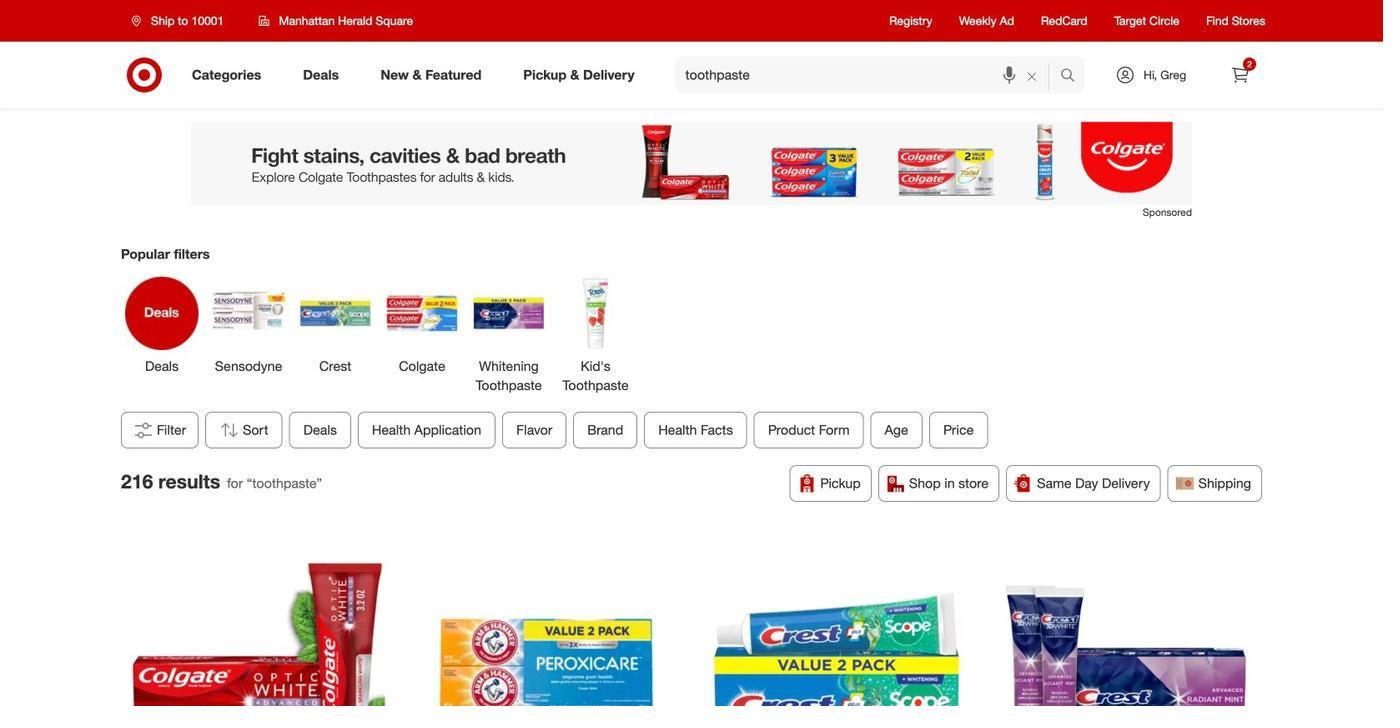 Task type: locate. For each thing, give the bounding box(es) containing it.
What can we help you find? suggestions appear below search field
[[675, 57, 1064, 93]]

colgate optic white advanced whitening toothpaste with fluoride, 2% hydrogen peroxide - sparkling white - 3.2oz image
[[127, 538, 385, 707], [127, 538, 385, 707]]

advertisement element
[[191, 122, 1192, 205]]

crest + scope complete whitening toothpaste - minty fresh image
[[708, 538, 966, 707], [708, 538, 966, 707]]

arm & hammer peroxicare healthy gums toothpaste image
[[418, 538, 675, 707], [418, 538, 675, 707]]

crest 3d white advanced teeth whitening toothpaste, radiant mint image
[[998, 538, 1256, 707], [998, 538, 1256, 707]]



Task type: vqa. For each thing, say whether or not it's contained in the screenshot.
95
no



